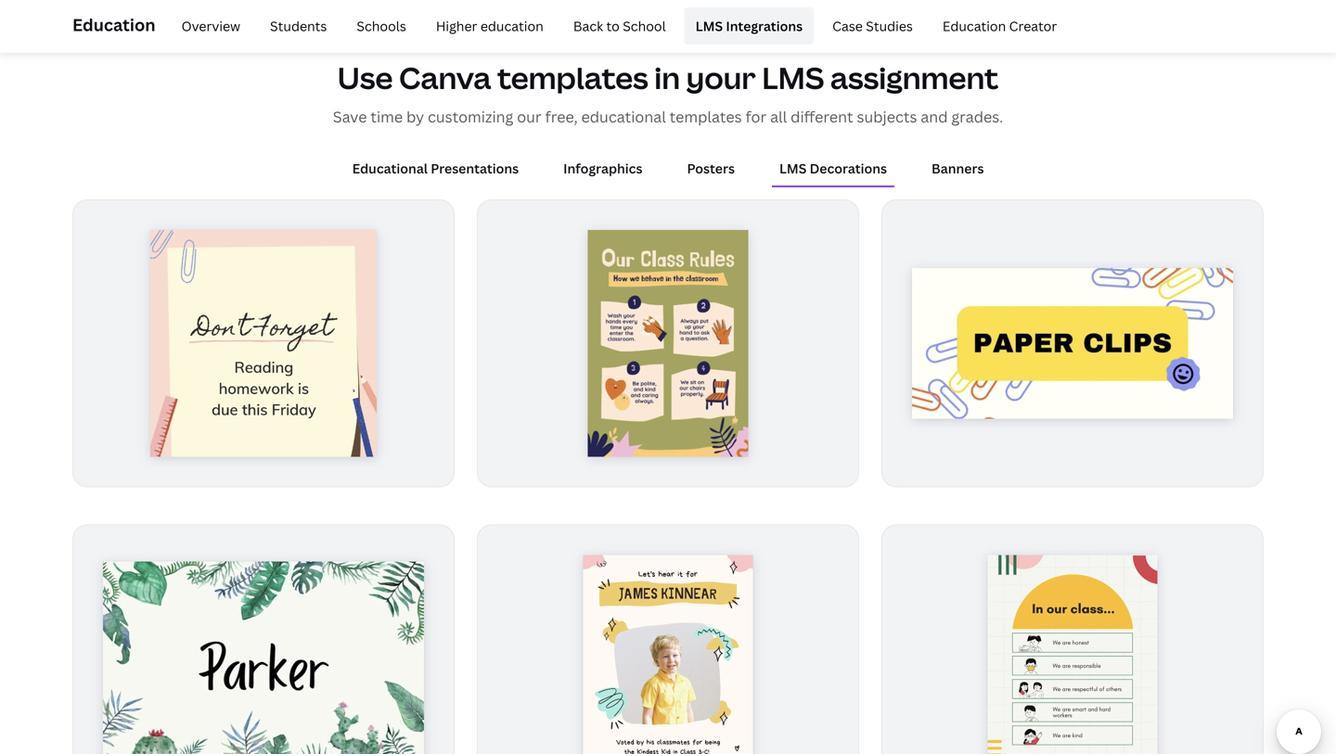 Task type: vqa. For each thing, say whether or not it's contained in the screenshot.
in on the top of the page
yes



Task type: describe. For each thing, give the bounding box(es) containing it.
case
[[832, 17, 863, 35]]

infographics
[[563, 159, 642, 177]]

studies
[[866, 17, 913, 35]]

subjects
[[857, 106, 917, 126]]

school
[[623, 17, 666, 35]]

back to school
[[573, 17, 666, 35]]

lms decorations
[[779, 159, 887, 177]]

schools link
[[346, 7, 417, 45]]

in
[[654, 57, 680, 98]]

to
[[606, 17, 620, 35]]

menu bar containing overview
[[163, 7, 1068, 45]]

higher education link
[[425, 7, 555, 45]]

geometric classroom rules poster image
[[987, 555, 1158, 754]]

creator
[[1009, 17, 1057, 35]]

posters
[[687, 159, 735, 177]]

1 vertical spatial templates
[[670, 106, 742, 126]]

by
[[406, 106, 424, 126]]

infographics button
[[556, 151, 650, 185]]

handdrawn student feature classroom poster image
[[583, 555, 753, 754]]

our
[[517, 106, 542, 126]]

assignment
[[830, 57, 998, 98]]

use canva templates in your lms assignment save time by customizing our free, educational templates for all different subjects and grades.
[[333, 57, 1003, 126]]

and
[[921, 106, 948, 126]]

different
[[791, 106, 853, 126]]

education
[[480, 17, 544, 35]]

overview link
[[170, 7, 251, 45]]

lms inside use canva templates in your lms assignment save time by customizing our free, educational templates for all different subjects and grades.
[[762, 57, 824, 98]]

case studies link
[[821, 7, 924, 45]]

playful nature classroom rules poster image
[[588, 230, 748, 457]]

use
[[338, 57, 393, 98]]

save
[[333, 106, 367, 126]]

educational presentations button
[[345, 151, 526, 185]]

grades.
[[951, 106, 1003, 126]]

educational presentations
[[352, 159, 519, 177]]

modern stickers tote tray label image
[[912, 268, 1233, 419]]

banners
[[932, 159, 984, 177]]



Task type: locate. For each thing, give the bounding box(es) containing it.
education creator link
[[931, 7, 1068, 45]]

educational
[[352, 159, 428, 177]]

higher education
[[436, 17, 544, 35]]

education
[[72, 13, 155, 36], [943, 17, 1006, 35]]

canva
[[399, 57, 491, 98]]

lms up the all at the right of the page
[[762, 57, 824, 98]]

students link
[[259, 7, 338, 45]]

lms for lms decorations
[[779, 159, 807, 177]]

lms
[[696, 17, 723, 35], [762, 57, 824, 98], [779, 159, 807, 177]]

pink and cream illustration classroom announcement image
[[150, 230, 377, 457]]

all
[[770, 106, 787, 126]]

education for education creator
[[943, 17, 1006, 35]]

lms integrations link
[[684, 7, 814, 45]]

education inside 'education creator' link
[[943, 17, 1006, 35]]

lms decorations button
[[772, 151, 894, 185]]

education creator
[[943, 17, 1057, 35]]

presentations
[[431, 159, 519, 177]]

customizing
[[428, 106, 513, 126]]

1 horizontal spatial templates
[[670, 106, 742, 126]]

0 vertical spatial templates
[[497, 57, 648, 98]]

schools
[[357, 17, 406, 35]]

education for education
[[72, 13, 155, 36]]

integrations
[[726, 17, 803, 35]]

lms integrations
[[696, 17, 803, 35]]

lms for lms integrations
[[696, 17, 723, 35]]

free,
[[545, 106, 578, 126]]

back to school link
[[562, 7, 677, 45]]

menu bar
[[163, 7, 1068, 45]]

time
[[370, 106, 403, 126]]

lms up your at the top of the page
[[696, 17, 723, 35]]

1 horizontal spatial education
[[943, 17, 1006, 35]]

2 vertical spatial lms
[[779, 159, 807, 177]]

overview
[[181, 17, 240, 35]]

higher
[[436, 17, 477, 35]]

templates down your at the top of the page
[[670, 106, 742, 126]]

banners button
[[924, 151, 991, 185]]

banner image
[[796, 0, 1264, 12]]

posters button
[[680, 151, 742, 185]]

templates up free,
[[497, 57, 648, 98]]

educational
[[581, 106, 666, 126]]

lms inside button
[[779, 159, 807, 177]]

your
[[686, 57, 756, 98]]

0 horizontal spatial templates
[[497, 57, 648, 98]]

1 vertical spatial lms
[[762, 57, 824, 98]]

lms down the all at the right of the page
[[779, 159, 807, 177]]

decorations
[[810, 159, 887, 177]]

for
[[745, 106, 767, 126]]

succulents and cactus student name label image
[[103, 561, 424, 754]]

0 vertical spatial lms
[[696, 17, 723, 35]]

0 horizontal spatial education
[[72, 13, 155, 36]]

back
[[573, 17, 603, 35]]

case studies
[[832, 17, 913, 35]]

students
[[270, 17, 327, 35]]

templates
[[497, 57, 648, 98], [670, 106, 742, 126]]



